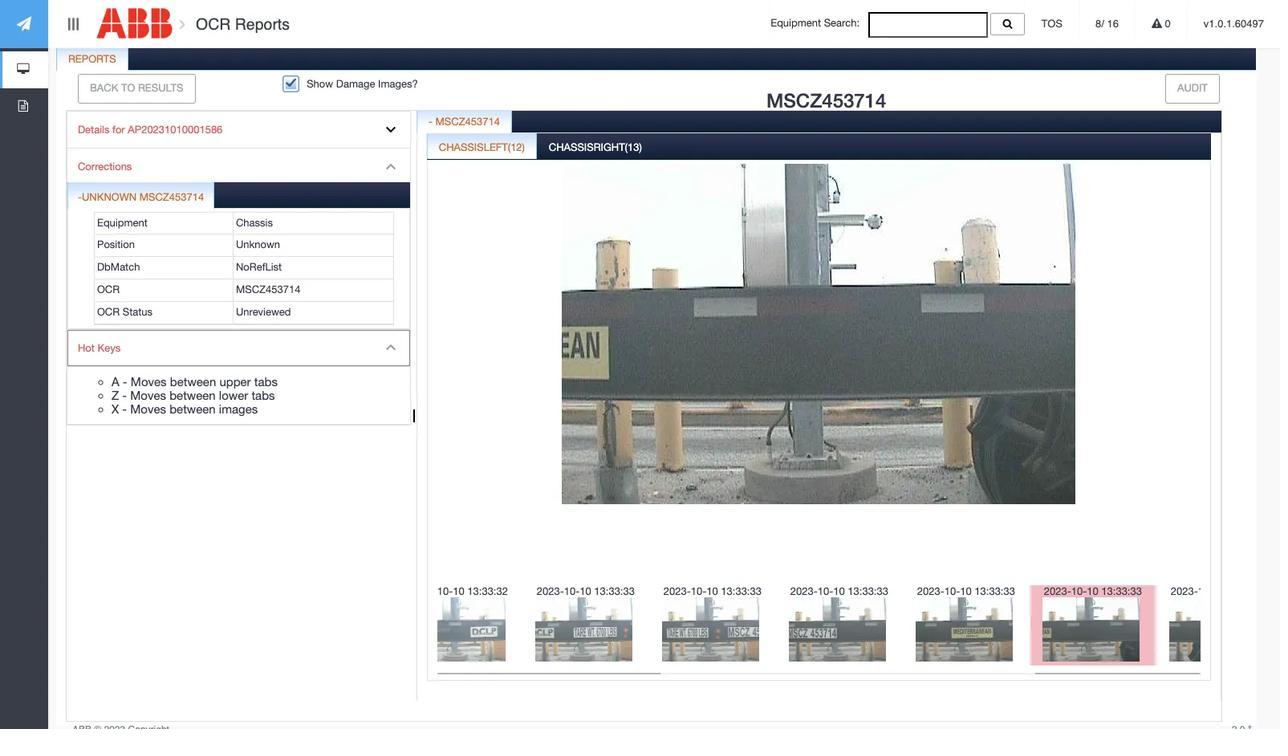 Task type: locate. For each thing, give the bounding box(es) containing it.
navigation
[[0, 0, 48, 125]]

- right z
[[122, 389, 127, 402]]

-
[[429, 115, 433, 127], [78, 191, 82, 203], [123, 375, 127, 389], [122, 389, 127, 402], [122, 402, 127, 416]]

chassisright(13) link
[[538, 132, 653, 164]]

- down corrections
[[78, 191, 82, 203]]

corrections
[[78, 161, 132, 173]]

2 10 from the left
[[580, 585, 592, 597]]

0 vertical spatial equipment
[[771, 17, 821, 29]]

13:33:33
[[594, 585, 635, 597], [721, 585, 762, 597], [848, 585, 889, 597], [975, 585, 1016, 597], [1102, 585, 1143, 597]]

show
[[307, 78, 333, 90]]

0 horizontal spatial reports
[[68, 53, 116, 65]]

13:33:32
[[468, 585, 508, 597]]

details for ap20231010001586 link
[[67, 111, 410, 149]]

0 vertical spatial unknown
[[82, 191, 137, 203]]

moves right z
[[130, 389, 166, 402]]

3 between from the top
[[170, 402, 216, 416]]

ocr for ocr reports
[[196, 15, 231, 33]]

back
[[90, 82, 118, 94]]

1 horizontal spatial unknown
[[236, 239, 280, 251]]

equipment inside row group
[[97, 217, 148, 229]]

row group inside tab list
[[95, 212, 394, 324]]

equipment search:
[[771, 17, 869, 29]]

3 10- from the left
[[691, 585, 707, 597]]

1 horizontal spatial equipment
[[771, 17, 821, 29]]

1 menu item from the top
[[67, 149, 410, 330]]

2 menu item from the top
[[67, 330, 410, 425]]

moves right the x
[[130, 402, 166, 416]]

equipment up position
[[97, 217, 148, 229]]

1 vertical spatial reports
[[68, 53, 116, 65]]

5 2023-10-10 13:33:33 from the left
[[1044, 585, 1143, 597]]

menu inside mscz453714 tab list
[[67, 111, 411, 426]]

moves right 'a'
[[131, 375, 167, 389]]

10
[[453, 585, 465, 597], [580, 585, 592, 597], [707, 585, 718, 597], [834, 585, 845, 597], [961, 585, 972, 597], [1087, 585, 1099, 597], [1214, 585, 1226, 597]]

3 moves from the top
[[130, 402, 166, 416]]

keys
[[98, 342, 121, 354]]

hot keys link
[[67, 330, 410, 367]]

2023-
[[410, 585, 437, 597], [537, 585, 564, 597], [664, 585, 691, 597], [791, 585, 818, 597], [918, 585, 945, 597], [1044, 585, 1072, 597], [1171, 585, 1199, 597]]

10-
[[437, 585, 453, 597], [564, 585, 580, 597], [691, 585, 707, 597], [818, 585, 834, 597], [945, 585, 961, 597], [1072, 585, 1087, 597], [1199, 585, 1214, 597]]

2 10- from the left
[[564, 585, 580, 597]]

search image
[[1003, 18, 1013, 29]]

1 10 from the left
[[453, 585, 465, 597]]

4 2023-10-10 13:33:33 from the left
[[918, 585, 1016, 597]]

8/ 16
[[1096, 18, 1119, 30]]

mscz453714 up chassisleft(12)
[[436, 115, 500, 127]]

0 vertical spatial reports
[[235, 15, 290, 33]]

details for ap20231010001586
[[78, 123, 223, 135]]

2023-10-10 13:33:33
[[537, 585, 635, 597], [664, 585, 762, 597], [791, 585, 889, 597], [918, 585, 1016, 597], [1044, 585, 1143, 597]]

-unknown mscz453714 link
[[68, 182, 214, 208]]

mscz453714 up unreviewed
[[236, 283, 301, 296]]

menu
[[67, 111, 411, 426]]

- inside -unknown mscz453714 link
[[78, 191, 82, 203]]

16
[[1108, 18, 1119, 30]]

5 10- from the left
[[945, 585, 961, 597]]

mscz453714 down the equipment search:
[[767, 89, 887, 112]]

hot
[[78, 342, 95, 354]]

6 2023- from the left
[[1044, 585, 1072, 597]]

tab list for - mscz453714
[[397, 132, 1281, 726]]

menu containing a - moves between upper tabs
[[67, 111, 411, 426]]

5 10 from the left
[[961, 585, 972, 597]]

back to results button
[[78, 74, 196, 103]]

reports
[[235, 15, 290, 33], [68, 53, 116, 65]]

status
[[123, 306, 153, 318]]

ocr status
[[97, 306, 153, 318]]

noreflist
[[236, 261, 282, 273]]

- up chassisleft(12) link
[[429, 115, 433, 127]]

3 13:33:33 from the left
[[848, 585, 889, 597]]

row group containing equipment
[[95, 212, 394, 324]]

reports inside mscz453714 tab list
[[68, 53, 116, 65]]

tab list containing chassisleft(12)
[[397, 132, 1281, 726]]

back to results
[[90, 82, 183, 94]]

2 13:33:33 from the left
[[721, 585, 762, 597]]

unknown
[[82, 191, 137, 203], [236, 239, 280, 251]]

tab list containing -unknown mscz453714
[[67, 182, 410, 329]]

mscz453714
[[767, 89, 887, 112], [436, 115, 500, 127], [139, 191, 204, 203], [236, 283, 301, 296]]

equipment
[[771, 17, 821, 29], [97, 217, 148, 229]]

audit
[[1178, 82, 1208, 94]]

ocr
[[196, 15, 231, 33], [97, 283, 120, 296], [97, 306, 120, 318]]

search:
[[824, 17, 860, 29]]

4 13:33:33 from the left
[[975, 585, 1016, 597]]

5 2023- from the left
[[918, 585, 945, 597]]

7 2023- from the left
[[1171, 585, 1199, 597]]

None field
[[869, 12, 988, 38]]

menu item
[[67, 149, 410, 330], [67, 330, 410, 425]]

2 2023- from the left
[[537, 585, 564, 597]]

1 vertical spatial equipment
[[97, 217, 148, 229]]

2023-10-10 13:33:34
[[1171, 585, 1269, 597]]

ocr for ocr status
[[97, 306, 120, 318]]

4 2023- from the left
[[791, 585, 818, 597]]

ocr reports
[[192, 15, 290, 33]]

results
[[138, 82, 183, 94]]

- right the x
[[122, 402, 127, 416]]

2 moves from the top
[[130, 389, 166, 402]]

damage
[[336, 78, 375, 90]]

row group
[[95, 212, 394, 324]]

tabs
[[254, 375, 278, 389], [252, 389, 275, 402]]

2 vertical spatial ocr
[[97, 306, 120, 318]]

to
[[121, 82, 135, 94]]

mscz453714 inside -unknown mscz453714 link
[[139, 191, 204, 203]]

mscz453714 down the ap20231010001586
[[139, 191, 204, 203]]

chassisleft(12) link
[[428, 132, 536, 164]]

4 10- from the left
[[818, 585, 834, 597]]

moves
[[131, 375, 167, 389], [130, 389, 166, 402], [130, 402, 166, 416]]

tab list
[[397, 107, 1281, 729], [397, 132, 1281, 726], [67, 182, 410, 329]]

corrections link
[[67, 149, 410, 186]]

equipment left the search:
[[771, 17, 821, 29]]

0 vertical spatial ocr
[[196, 15, 231, 33]]

ocr for ocr
[[97, 283, 120, 296]]

3 2023-10-10 13:33:33 from the left
[[791, 585, 889, 597]]

1 vertical spatial ocr
[[97, 283, 120, 296]]

tos button
[[1026, 0, 1079, 48]]

position
[[97, 239, 135, 251]]

0 horizontal spatial equipment
[[97, 217, 148, 229]]

unknown down corrections
[[82, 191, 137, 203]]

7 10- from the left
[[1199, 585, 1214, 597]]

2 between from the top
[[170, 389, 216, 402]]

1 horizontal spatial reports
[[235, 15, 290, 33]]

0 button
[[1136, 0, 1187, 48]]

audit button
[[1166, 74, 1220, 103]]

1 13:33:33 from the left
[[594, 585, 635, 597]]

between
[[170, 375, 216, 389], [170, 389, 216, 402], [170, 402, 216, 416]]

unknown up noreflist
[[236, 239, 280, 251]]



Task type: vqa. For each thing, say whether or not it's contained in the screenshot.
EXIT
no



Task type: describe. For each thing, give the bounding box(es) containing it.
1 10- from the left
[[437, 585, 453, 597]]

5 13:33:33 from the left
[[1102, 585, 1143, 597]]

a - moves between upper tabs z - moves between lower tabs x - moves between images
[[112, 375, 278, 416]]

v1.0.1.60497
[[1204, 18, 1265, 30]]

tab list containing - mscz453714
[[397, 107, 1281, 729]]

0 horizontal spatial unknown
[[82, 191, 137, 203]]

chassisright(13)
[[549, 141, 642, 153]]

6 10 from the left
[[1087, 585, 1099, 597]]

v1.0.1.60497 button
[[1188, 0, 1281, 48]]

2023-10-10 13:33:32
[[410, 585, 508, 597]]

warning image
[[1152, 18, 1163, 29]]

- mscz453714
[[429, 115, 500, 127]]

images?
[[378, 78, 418, 90]]

mscz453714 inside - mscz453714 link
[[436, 115, 500, 127]]

- mscz453714 link
[[418, 107, 511, 139]]

lower
[[219, 389, 248, 402]]

equipment for equipment search:
[[771, 17, 821, 29]]

tabs right lower
[[252, 389, 275, 402]]

8/ 16 button
[[1080, 0, 1135, 48]]

menu item containing corrections
[[67, 149, 410, 330]]

0
[[1163, 18, 1171, 30]]

4 10 from the left
[[834, 585, 845, 597]]

tos
[[1042, 18, 1063, 30]]

3 2023- from the left
[[664, 585, 691, 597]]

- right 'a'
[[123, 375, 127, 389]]

hot keys
[[78, 342, 121, 354]]

unreviewed
[[236, 306, 291, 318]]

6 10- from the left
[[1072, 585, 1087, 597]]

- inside - mscz453714 link
[[429, 115, 433, 127]]

menu item containing a - moves between upper tabs
[[67, 330, 410, 425]]

chassis
[[236, 217, 273, 229]]

bars image
[[66, 18, 81, 30]]

equipment for equipment
[[97, 217, 148, 229]]

1 2023-10-10 13:33:33 from the left
[[537, 585, 635, 597]]

z
[[112, 389, 119, 402]]

1 moves from the top
[[131, 375, 167, 389]]

show damage images?
[[307, 78, 418, 90]]

long arrow up image
[[1248, 725, 1253, 729]]

chassisleft(12)
[[439, 141, 525, 153]]

7 10 from the left
[[1214, 585, 1226, 597]]

x
[[112, 402, 119, 416]]

1 2023- from the left
[[410, 585, 437, 597]]

images
[[219, 402, 258, 416]]

dbmatch
[[97, 261, 140, 273]]

-unknown mscz453714
[[78, 191, 204, 203]]

details
[[78, 123, 110, 135]]

ap20231010001586
[[128, 123, 223, 135]]

1 vertical spatial unknown
[[236, 239, 280, 251]]

a
[[112, 375, 119, 389]]

for
[[112, 123, 125, 135]]

reports link
[[57, 44, 127, 76]]

tab list for corrections
[[67, 182, 410, 329]]

1 between from the top
[[170, 375, 216, 389]]

mscz453714 tab list
[[54, 44, 1281, 729]]

13:33:34
[[1229, 585, 1269, 597]]

2 2023-10-10 13:33:33 from the left
[[664, 585, 762, 597]]

3 10 from the left
[[707, 585, 718, 597]]

8/
[[1096, 18, 1105, 30]]

tabs right upper
[[254, 375, 278, 389]]

upper
[[220, 375, 251, 389]]



